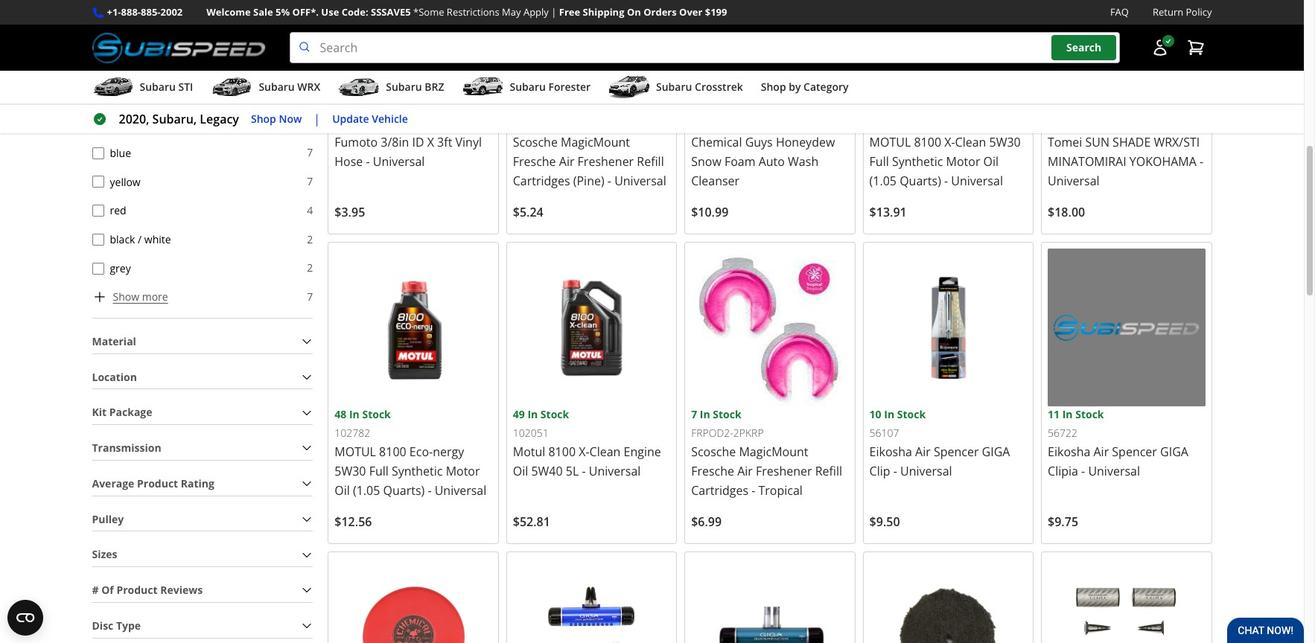 Task type: vqa. For each thing, say whether or not it's contained in the screenshot.


Task type: locate. For each thing, give the bounding box(es) containing it.
yellow
[[110, 175, 141, 189]]

/ for white
[[139, 59, 143, 73]]

air inside 7 in stock frpod2-2pkrp scosche magicmount fresche air freshener refill cartridges - tropical
[[737, 463, 753, 479]]

888-
[[121, 5, 141, 19]]

0 horizontal spatial magicmount
[[561, 134, 630, 151]]

freshener up (pine) at the left
[[578, 154, 634, 170]]

nergy
[[433, 444, 464, 460]]

1 vertical spatial 5w30
[[335, 463, 366, 479]]

2 giga from the left
[[1160, 444, 1189, 460]]

refill left clip
[[815, 463, 842, 479]]

location button
[[92, 366, 313, 389]]

0 vertical spatial |
[[551, 5, 557, 19]]

0 vertical spatial scosche
[[513, 134, 558, 151]]

black right black button
[[110, 30, 135, 45]]

1 subaru from the left
[[140, 80, 176, 94]]

2 for black / white
[[307, 232, 313, 246]]

0 vertical spatial 5w30
[[989, 134, 1021, 151]]

subaru left the crosstrek
[[656, 80, 692, 94]]

0 vertical spatial 2
[[513, 98, 519, 112]]

frpod2-
[[691, 426, 733, 440]]

12
[[301, 1, 313, 15]]

sun
[[1085, 134, 1110, 151]]

refill inside 7 in stock frpod2-2pkrp scosche magicmount fresche air freshener refill cartridges - tropical
[[815, 463, 842, 479]]

(1.05 up $13.91
[[870, 173, 897, 189]]

in inside 11 in stock 56722 eikosha air spencer giga clipia - universal
[[1063, 407, 1073, 421]]

36
[[870, 98, 881, 112]]

0 vertical spatial refill
[[637, 154, 664, 170]]

product inside # of product reviews dropdown button
[[116, 583, 158, 597]]

quarts)
[[900, 173, 941, 189], [383, 482, 425, 499]]

magicmount up (pine) at the left
[[561, 134, 630, 151]]

0 horizontal spatial (1.05
[[353, 482, 380, 499]]

1 horizontal spatial eikosha air spencer giga clip - universal image
[[691, 558, 849, 643]]

3 black from the top
[[110, 232, 135, 247]]

24
[[301, 30, 313, 44]]

tomei sun shade wrx/sti minatomirai yokohama - universal image
[[1048, 0, 1205, 97]]

a subaru crosstrek thumbnail image image
[[608, 76, 650, 98]]

in inside 49 in stock 102051 motul 8100 x-clean engine oil 5w40 5l - universal
[[528, 407, 538, 421]]

motor inside 48 in stock 102782 motul 8100 eco-nergy 5w30 full synthetic motor oil (1.05 quarts) - universal
[[446, 463, 480, 479]]

1 horizontal spatial (1.05
[[870, 173, 897, 189]]

disc type
[[92, 619, 141, 633]]

16
[[301, 59, 313, 73]]

subaru sti button
[[92, 74, 193, 104]]

stock for eikosha air spencer giga clipia - universal
[[1076, 407, 1104, 421]]

transmission
[[92, 441, 161, 455]]

1 vertical spatial clean
[[590, 444, 621, 460]]

quarts) down eco- on the left bottom of the page
[[383, 482, 425, 499]]

2 horizontal spatial 8100
[[914, 134, 941, 151]]

stock
[[362, 98, 391, 112], [535, 98, 563, 112], [719, 98, 747, 112], [897, 98, 926, 112], [362, 407, 391, 421], [541, 407, 569, 421], [713, 407, 741, 421], [897, 407, 926, 421], [1076, 407, 1104, 421]]

freshener inside scosche magicmount fresche air freshener refill cartridges (pine) - universal
[[578, 154, 634, 170]]

eikosha down 56722
[[1048, 444, 1091, 460]]

white for white
[[110, 88, 137, 102]]

1 vertical spatial quarts)
[[383, 482, 425, 499]]

# of product reviews
[[92, 583, 203, 597]]

motul 8100 x-clean engine oil 5w40 5l - universal image
[[513, 249, 670, 406]]

1 vertical spatial refill
[[815, 463, 842, 479]]

subaru
[[140, 80, 176, 94], [259, 80, 295, 94], [386, 80, 422, 94], [510, 80, 546, 94], [656, 80, 692, 94]]

subaru left 15
[[259, 80, 295, 94]]

universal inside motul 8100 x-clean 5w30 full synthetic motor oil (1.05 quarts) - universal
[[951, 173, 1003, 189]]

scosche down "frpod2-"
[[691, 444, 736, 460]]

8100 left eco- on the left bottom of the page
[[379, 444, 406, 460]]

0 horizontal spatial 5w30
[[335, 463, 366, 479]]

49
[[513, 407, 525, 421]]

black right black / white button
[[110, 232, 135, 247]]

subaru sti
[[140, 80, 193, 94]]

subaru inside "dropdown button"
[[510, 80, 546, 94]]

subaru crosstrek button
[[608, 74, 743, 104]]

0 vertical spatial black
[[110, 30, 135, 45]]

5w30
[[989, 134, 1021, 151], [335, 463, 366, 479]]

universal inside scosche magicmount fresche air freshener refill cartridges (pine) - universal
[[615, 173, 666, 189]]

location
[[92, 370, 137, 384]]

eikosha air spencer giga clipia - universal image
[[1048, 249, 1205, 406], [1048, 558, 1205, 643]]

motul
[[870, 134, 911, 151], [335, 444, 376, 460]]

0 horizontal spatial x-
[[579, 444, 590, 460]]

$9.75
[[1048, 514, 1078, 530]]

product left rating
[[137, 476, 178, 491]]

1 vertical spatial cartridges
[[691, 482, 748, 499]]

motul down 36 in stock
[[870, 134, 911, 151]]

subaru down "graphic"
[[140, 80, 176, 94]]

56722
[[1048, 426, 1078, 440]]

product right of
[[116, 583, 158, 597]]

in for fumoto 3/8in id x 3ft vinyl hose - universal
[[349, 98, 360, 112]]

cartridges up $6.99
[[691, 482, 748, 499]]

2 horizontal spatial oil
[[984, 154, 999, 170]]

full down 102782
[[369, 463, 389, 479]]

8100 up "5l"
[[548, 444, 576, 460]]

hose
[[335, 154, 363, 170]]

1 spencer from the left
[[934, 444, 979, 460]]

1 vertical spatial freshener
[[756, 463, 812, 479]]

2 eikosha air spencer giga clipia - universal image from the top
[[1048, 558, 1205, 643]]

in right 49
[[528, 407, 538, 421]]

motul inside motul 8100 x-clean 5w30 full synthetic motor oil (1.05 quarts) - universal
[[870, 134, 911, 151]]

(1.05 up $12.56
[[353, 482, 380, 499]]

0 horizontal spatial shop
[[251, 112, 276, 126]]

stock for fumoto 3/8in id x 3ft vinyl hose - universal
[[362, 98, 391, 112]]

magicmount
[[561, 134, 630, 151], [739, 444, 808, 460]]

0 horizontal spatial clean
[[590, 444, 621, 460]]

1 horizontal spatial clean
[[955, 134, 986, 151]]

stock inside 48 in stock 102782 motul 8100 eco-nergy 5w30 full synthetic motor oil (1.05 quarts) - universal
[[362, 407, 391, 421]]

material
[[92, 334, 136, 348]]

11 up 56722
[[1048, 407, 1060, 421]]

scosche magicmount fresche air freshener refill cartridges - tropical image
[[691, 249, 849, 406]]

motul down 102782
[[335, 444, 376, 460]]

48
[[335, 407, 347, 421]]

8100 inside motul 8100 x-clean 5w30 full synthetic motor oil (1.05 quarts) - universal
[[914, 134, 941, 151]]

in inside 45 in stock f-hose fumoto 3/8in id x 3ft vinyl hose - universal
[[349, 98, 360, 112]]

1 horizontal spatial oil
[[513, 463, 528, 479]]

1 vertical spatial x-
[[579, 444, 590, 460]]

2
[[513, 98, 519, 112], [307, 232, 313, 246], [307, 261, 313, 275]]

8100 inside 49 in stock 102051 motul 8100 x-clean engine oil 5w40 5l - universal
[[548, 444, 576, 460]]

0 vertical spatial white
[[110, 59, 137, 73]]

2 for grey
[[307, 261, 313, 275]]

shop inside shop now "link"
[[251, 112, 276, 126]]

0 vertical spatial motor
[[946, 154, 980, 170]]

0 vertical spatial magicmount
[[561, 134, 630, 151]]

0 horizontal spatial fresche
[[513, 154, 556, 170]]

chemical
[[691, 134, 742, 151]]

sizes button
[[92, 544, 313, 567]]

1 horizontal spatial x-
[[944, 134, 955, 151]]

magicmount inside scosche magicmount fresche air freshener refill cartridges (pine) - universal
[[561, 134, 630, 151]]

welcome sale 5% off*. use code: sssave5
[[206, 5, 411, 19]]

0 vertical spatial x-
[[944, 134, 955, 151]]

now
[[279, 112, 302, 126]]

black right black chrome button
[[110, 117, 135, 131]]

5w30 down 102782
[[335, 463, 366, 479]]

matte
[[110, 2, 139, 16]]

0 vertical spatial (1.05
[[870, 173, 897, 189]]

code:
[[342, 5, 368, 19]]

giga for eikosha air spencer giga clip - universal
[[982, 444, 1010, 460]]

stock inside 45 in stock f-hose fumoto 3/8in id x 3ft vinyl hose - universal
[[362, 98, 391, 112]]

0 vertical spatial fresche
[[513, 154, 556, 170]]

1 horizontal spatial full
[[870, 154, 889, 170]]

shop left now
[[251, 112, 276, 126]]

scosche down 2 in stock
[[513, 134, 558, 151]]

1 horizontal spatial 11
[[1048, 407, 1060, 421]]

1 horizontal spatial quarts)
[[900, 173, 941, 189]]

in right '36'
[[884, 98, 895, 112]]

full up $13.91
[[870, 154, 889, 170]]

giga inside 11 in stock 56722 eikosha air spencer giga clipia - universal
[[1160, 444, 1189, 460]]

in for eikosha air spencer giga clipia - universal
[[1063, 407, 1073, 421]]

eikosha air spencer giga clip - universal image
[[870, 249, 1027, 406], [513, 558, 670, 643], [691, 558, 849, 643]]

0 vertical spatial clean
[[955, 134, 986, 151]]

1 horizontal spatial refill
[[815, 463, 842, 479]]

spencer for eikosha air spencer giga clipia - universal
[[1112, 444, 1157, 460]]

0 horizontal spatial quarts)
[[383, 482, 425, 499]]

1 vertical spatial eikosha air spencer giga clipia - universal image
[[1048, 558, 1205, 643]]

cartridges inside 7 in stock frpod2-2pkrp scosche magicmount fresche air freshener refill cartridges - tropical
[[691, 482, 748, 499]]

1 horizontal spatial fresche
[[691, 463, 734, 479]]

1 vertical spatial scosche
[[691, 444, 736, 460]]

giga inside 10 in stock 56107 eikosha air spencer giga clip - universal
[[982, 444, 1010, 460]]

eikosha inside 11 in stock 56722 eikosha air spencer giga clipia - universal
[[1048, 444, 1091, 460]]

| right 13
[[314, 111, 320, 127]]

1 vertical spatial white
[[110, 88, 137, 102]]

56107
[[870, 426, 899, 440]]

1 horizontal spatial synthetic
[[892, 154, 943, 170]]

5w30 left tomei
[[989, 134, 1021, 151]]

shop now
[[251, 112, 302, 126]]

freshener up the tropical
[[756, 463, 812, 479]]

0 horizontal spatial refill
[[637, 154, 664, 170]]

0 vertical spatial synthetic
[[892, 154, 943, 170]]

0 horizontal spatial freshener
[[578, 154, 634, 170]]

$5.24
[[513, 204, 543, 221]]

spencer inside 11 in stock 56722 eikosha air spencer giga clipia - universal
[[1112, 444, 1157, 460]]

universal inside 10 in stock 56107 eikosha air spencer giga clip - universal
[[900, 463, 952, 479]]

+1-
[[107, 5, 121, 19]]

in right 10
[[884, 407, 895, 421]]

subaru inside "dropdown button"
[[259, 80, 295, 94]]

11 inside 11 in stock 56722 eikosha air spencer giga clipia - universal
[[1048, 407, 1060, 421]]

1 vertical spatial full
[[369, 463, 389, 479]]

f-
[[335, 117, 343, 131]]

package
[[109, 405, 152, 419]]

brz
[[425, 80, 444, 94]]

in right 48
[[349, 407, 360, 421]]

0 horizontal spatial scosche
[[513, 134, 558, 151]]

1 horizontal spatial spencer
[[1112, 444, 1157, 460]]

spencer inside 10 in stock 56107 eikosha air spencer giga clip - universal
[[934, 444, 979, 460]]

x-
[[944, 134, 955, 151], [579, 444, 590, 460]]

5w30 inside 48 in stock 102782 motul 8100 eco-nergy 5w30 full synthetic motor oil (1.05 quarts) - universal
[[335, 463, 366, 479]]

universal inside 48 in stock 102782 motul 8100 eco-nergy 5w30 full synthetic motor oil (1.05 quarts) - universal
[[435, 482, 487, 499]]

0 vertical spatial /
[[139, 59, 143, 73]]

1 vertical spatial 11
[[1048, 407, 1060, 421]]

1 eikosha air spencer giga clipia - universal image from the top
[[1048, 249, 1205, 406]]

0 horizontal spatial giga
[[982, 444, 1010, 460]]

black for black chrome
[[110, 117, 135, 131]]

in up 56722
[[1063, 407, 1073, 421]]

5w40
[[531, 463, 563, 479]]

0 horizontal spatial 8100
[[379, 444, 406, 460]]

$13.91
[[870, 204, 907, 221]]

1 horizontal spatial freshener
[[756, 463, 812, 479]]

shipping
[[583, 5, 624, 19]]

shop now link
[[251, 111, 302, 128]]

1 horizontal spatial scosche
[[691, 444, 736, 460]]

8100 inside 48 in stock 102782 motul 8100 eco-nergy 5w30 full synthetic motor oil (1.05 quarts) - universal
[[379, 444, 406, 460]]

oil
[[984, 154, 999, 170], [513, 463, 528, 479], [335, 482, 350, 499]]

stock for motul 8100 eco-nergy 5w30 full synthetic motor oil (1.05 quarts) - universal
[[362, 407, 391, 421]]

0 horizontal spatial motor
[[446, 463, 480, 479]]

0 horizontal spatial spencer
[[934, 444, 979, 460]]

product
[[137, 476, 178, 491], [116, 583, 158, 597]]

material button
[[92, 330, 313, 353]]

0 vertical spatial product
[[137, 476, 178, 491]]

in right '45'
[[349, 98, 360, 112]]

0 horizontal spatial synthetic
[[392, 463, 443, 479]]

8100
[[914, 134, 941, 151], [379, 444, 406, 460], [548, 444, 576, 460]]

1 vertical spatial motor
[[446, 463, 480, 479]]

0 horizontal spatial 11
[[691, 98, 703, 112]]

subaru up 2 in stock
[[510, 80, 546, 94]]

0 vertical spatial quarts)
[[900, 173, 941, 189]]

universal inside 49 in stock 102051 motul 8100 x-clean engine oil 5w40 5l - universal
[[589, 463, 641, 479]]

fresche up $5.24 at the left of the page
[[513, 154, 556, 170]]

$9.50
[[870, 514, 900, 530]]

in up "frpod2-"
[[700, 407, 710, 421]]

white / graphic button
[[92, 61, 104, 73]]

in down the crosstrek
[[706, 98, 716, 112]]

update vehicle button
[[332, 111, 408, 128]]

motul 8100 x-clean 5w30 full synthetic motor oil (1.05 quarts) - universal image
[[870, 0, 1027, 97]]

0 vertical spatial motul
[[870, 134, 911, 151]]

fumoto 3/8in id x 3ft vinyl hose - universal image
[[335, 0, 492, 97]]

2 vertical spatial white
[[144, 232, 171, 247]]

white right white button
[[110, 88, 137, 102]]

air inside 10 in stock 56107 eikosha air spencer giga clip - universal
[[915, 444, 931, 460]]

magicmount inside 7 in stock frpod2-2pkrp scosche magicmount fresche air freshener refill cartridges - tropical
[[739, 444, 808, 460]]

1 horizontal spatial magicmount
[[739, 444, 808, 460]]

3 subaru from the left
[[386, 80, 422, 94]]

fresche
[[513, 154, 556, 170], [691, 463, 734, 479]]

1 vertical spatial shop
[[251, 112, 276, 126]]

blue
[[110, 146, 131, 160]]

1 vertical spatial motul
[[335, 444, 376, 460]]

0 horizontal spatial cartridges
[[513, 173, 570, 189]]

subaru left brz
[[386, 80, 422, 94]]

return
[[1153, 5, 1184, 19]]

5w30 inside motul 8100 x-clean 5w30 full synthetic motor oil (1.05 quarts) - universal
[[989, 134, 1021, 151]]

universal inside 45 in stock f-hose fumoto 3/8in id x 3ft vinyl hose - universal
[[373, 154, 425, 170]]

- inside 11 in stock 56722 eikosha air spencer giga clipia - universal
[[1081, 463, 1085, 479]]

2 vertical spatial oil
[[335, 482, 350, 499]]

2 subaru from the left
[[259, 80, 295, 94]]

1 horizontal spatial giga
[[1160, 444, 1189, 460]]

0 horizontal spatial full
[[369, 463, 389, 479]]

grey button
[[92, 263, 104, 275]]

1 vertical spatial black
[[110, 117, 135, 131]]

8100 for motul 8100 eco-nergy 5w30 full synthetic motor oil (1.05 quarts) - universal
[[379, 444, 406, 460]]

1 vertical spatial fresche
[[691, 463, 734, 479]]

1 vertical spatial oil
[[513, 463, 528, 479]]

oil inside 48 in stock 102782 motul 8100 eco-nergy 5w30 full synthetic motor oil (1.05 quarts) - universal
[[335, 482, 350, 499]]

1 horizontal spatial cartridges
[[691, 482, 748, 499]]

air
[[559, 154, 575, 170], [915, 444, 931, 460], [1094, 444, 1109, 460], [737, 463, 753, 479]]

shop left by
[[761, 80, 786, 94]]

0 vertical spatial full
[[870, 154, 889, 170]]

0 vertical spatial oil
[[984, 154, 999, 170]]

49 in stock 102051 motul 8100 x-clean engine oil 5w40 5l - universal
[[513, 407, 661, 479]]

/ right black / white button
[[138, 232, 142, 247]]

stock inside 7 in stock frpod2-2pkrp scosche magicmount fresche air freshener refill cartridges - tropical
[[713, 407, 741, 421]]

matte bronze button
[[92, 3, 104, 15]]

0 vertical spatial eikosha air spencer giga clipia - universal image
[[1048, 249, 1205, 406]]

shop by category
[[761, 80, 849, 94]]

1 black from the top
[[110, 30, 135, 45]]

0 vertical spatial shop
[[761, 80, 786, 94]]

1 eikosha from the left
[[870, 444, 912, 460]]

|
[[551, 5, 557, 19], [314, 111, 320, 127]]

1 vertical spatial product
[[116, 583, 158, 597]]

grey
[[110, 261, 131, 275]]

eikosha for clip
[[870, 444, 912, 460]]

synthetic down eco- on the left bottom of the page
[[392, 463, 443, 479]]

apply
[[523, 5, 549, 19]]

cartridges
[[513, 173, 570, 189], [691, 482, 748, 499]]

full inside motul 8100 x-clean 5w30 full synthetic motor oil (1.05 quarts) - universal
[[870, 154, 889, 170]]

magicmount down '2pkrp'
[[739, 444, 808, 460]]

1 giga from the left
[[982, 444, 1010, 460]]

black button
[[92, 32, 104, 44]]

stock inside 10 in stock 56107 eikosha air spencer giga clip - universal
[[897, 407, 926, 421]]

product inside average product rating dropdown button
[[137, 476, 178, 491]]

8100 down 36 in stock
[[914, 134, 941, 151]]

0 vertical spatial freshener
[[578, 154, 634, 170]]

scosche inside 7 in stock frpod2-2pkrp scosche magicmount fresche air freshener refill cartridges - tropical
[[691, 444, 736, 460]]

eikosha down 56107
[[870, 444, 912, 460]]

0 vertical spatial 11
[[691, 98, 703, 112]]

1 horizontal spatial motul
[[870, 134, 911, 151]]

synthetic up $13.91
[[892, 154, 943, 170]]

/ up subaru sti dropdown button at the left top
[[139, 59, 143, 73]]

in down subaru forester
[[522, 98, 532, 112]]

1 vertical spatial /
[[138, 232, 142, 247]]

refill left 'snow'
[[637, 154, 664, 170]]

-
[[366, 154, 370, 170], [1200, 154, 1204, 170], [608, 173, 611, 189], [944, 173, 948, 189], [582, 463, 586, 479], [893, 463, 897, 479], [1081, 463, 1085, 479], [428, 482, 432, 499], [752, 482, 755, 499]]

1 horizontal spatial motor
[[946, 154, 980, 170]]

synthetic inside motul 8100 x-clean 5w30 full synthetic motor oil (1.05 quarts) - universal
[[892, 154, 943, 170]]

fumoto
[[335, 134, 378, 151]]

1 horizontal spatial shop
[[761, 80, 786, 94]]

use
[[321, 5, 339, 19]]

5 subaru from the left
[[656, 80, 692, 94]]

white up "more"
[[144, 232, 171, 247]]

a subaru brz thumbnail image image
[[338, 76, 380, 98]]

freshener inside 7 in stock frpod2-2pkrp scosche magicmount fresche air freshener refill cartridges - tropical
[[756, 463, 812, 479]]

1 horizontal spatial eikosha
[[1048, 444, 1091, 460]]

0 horizontal spatial |
[[314, 111, 320, 127]]

clean
[[955, 134, 986, 151], [590, 444, 621, 460]]

faq
[[1110, 5, 1129, 19]]

2 horizontal spatial eikosha air spencer giga clip - universal image
[[870, 249, 1027, 406]]

48 in stock 102782 motul 8100 eco-nergy 5w30 full synthetic motor oil (1.05 quarts) - universal
[[335, 407, 487, 499]]

in inside 48 in stock 102782 motul 8100 eco-nergy 5w30 full synthetic motor oil (1.05 quarts) - universal
[[349, 407, 360, 421]]

cartridges up $5.24 at the left of the page
[[513, 173, 570, 189]]

11 for 11 in stock 56722 eikosha air spencer giga clipia - universal
[[1048, 407, 1060, 421]]

return policy link
[[1153, 4, 1212, 20]]

stock for scosche magicmount fresche air freshener refill cartridges - tropical
[[713, 407, 741, 421]]

in inside 7 in stock frpod2-2pkrp scosche magicmount fresche air freshener refill cartridges - tropical
[[700, 407, 710, 421]]

- inside 7 in stock frpod2-2pkrp scosche magicmount fresche air freshener refill cartridges - tropical
[[752, 482, 755, 499]]

in inside 10 in stock 56107 eikosha air spencer giga clip - universal
[[884, 407, 895, 421]]

0 horizontal spatial motul
[[335, 444, 376, 460]]

1 horizontal spatial 5w30
[[989, 134, 1021, 151]]

fresche down "frpod2-"
[[691, 463, 734, 479]]

white up a subaru sti thumbnail image at the left of the page
[[110, 59, 137, 73]]

1 vertical spatial 2
[[307, 232, 313, 246]]

11 down subaru crosstrek
[[691, 98, 703, 112]]

1 vertical spatial magicmount
[[739, 444, 808, 460]]

eco-
[[410, 444, 433, 460]]

| left 'free'
[[551, 5, 557, 19]]

engine
[[624, 444, 661, 460]]

2 spencer from the left
[[1112, 444, 1157, 460]]

- inside scosche magicmount fresche air freshener refill cartridges (pine) - universal
[[608, 173, 611, 189]]

black for black / white
[[110, 232, 135, 247]]

a subaru wrx thumbnail image image
[[211, 76, 253, 98]]

$10.99
[[691, 204, 729, 221]]

quarts) up $13.91
[[900, 173, 941, 189]]

0 vertical spatial cartridges
[[513, 173, 570, 189]]

button image
[[1151, 39, 1169, 57]]

shop inside shop by category dropdown button
[[761, 80, 786, 94]]

show more button
[[92, 289, 168, 306]]

4 subaru from the left
[[510, 80, 546, 94]]

stock inside 11 in stock 56722 eikosha air spencer giga clipia - universal
[[1076, 407, 1104, 421]]

2 eikosha from the left
[[1048, 444, 1091, 460]]

more
[[142, 290, 168, 304]]

2 black from the top
[[110, 117, 135, 131]]

stock inside 49 in stock 102051 motul 8100 x-clean engine oil 5w40 5l - universal
[[541, 407, 569, 421]]

fresche inside 7 in stock frpod2-2pkrp scosche magicmount fresche air freshener refill cartridges - tropical
[[691, 463, 734, 479]]

0 horizontal spatial eikosha
[[870, 444, 912, 460]]

- inside 49 in stock 102051 motul 8100 x-clean engine oil 5w40 5l - universal
[[582, 463, 586, 479]]

subaru forester
[[510, 80, 591, 94]]

2 vertical spatial 2
[[307, 261, 313, 275]]

1 vertical spatial (1.05
[[353, 482, 380, 499]]

eikosha inside 10 in stock 56107 eikosha air spencer giga clip - universal
[[870, 444, 912, 460]]



Task type: describe. For each thing, give the bounding box(es) containing it.
sale
[[253, 5, 273, 19]]

foam
[[725, 154, 756, 170]]

oil inside 49 in stock 102051 motul 8100 x-clean engine oil 5w40 5l - universal
[[513, 463, 528, 479]]

clean inside 49 in stock 102051 motul 8100 x-clean engine oil 5w40 5l - universal
[[590, 444, 621, 460]]

air inside scosche magicmount fresche air freshener refill cartridges (pine) - universal
[[559, 154, 575, 170]]

white button
[[92, 89, 104, 101]]

7 inside 7 in stock frpod2-2pkrp scosche magicmount fresche air freshener refill cartridges - tropical
[[691, 407, 697, 421]]

*some
[[413, 5, 444, 19]]

wash
[[788, 154, 819, 170]]

universal inside 11 in stock 56722 eikosha air spencer giga clipia - universal
[[1088, 463, 1140, 479]]

subaru,
[[152, 111, 197, 127]]

kit
[[92, 405, 107, 419]]

orders
[[644, 5, 677, 19]]

in for scosche magicmount fresche air freshener refill cartridges - tropical
[[700, 407, 710, 421]]

white / graphic
[[110, 59, 182, 73]]

stock for eikosha air spencer giga clip - universal
[[897, 407, 926, 421]]

x- inside 49 in stock 102051 motul 8100 x-clean engine oil 5w40 5l - universal
[[579, 444, 590, 460]]

refill inside scosche magicmount fresche air freshener refill cartridges (pine) - universal
[[637, 154, 664, 170]]

chemical guys bucket lid cap red w/black printed logo universal image
[[335, 558, 492, 643]]

(1.05 inside 48 in stock 102782 motul 8100 eco-nergy 5w30 full synthetic motor oil (1.05 quarts) - universal
[[353, 482, 380, 499]]

white for white / graphic
[[110, 59, 137, 73]]

motor inside motul 8100 x-clean 5w30 full synthetic motor oil (1.05 quarts) - universal
[[946, 154, 980, 170]]

11 in stock
[[691, 98, 747, 112]]

eikosha for clipia
[[1048, 444, 1091, 460]]

- inside 45 in stock f-hose fumoto 3/8in id x 3ft vinyl hose - universal
[[366, 154, 370, 170]]

tomei
[[1048, 134, 1082, 151]]

$18.00
[[1048, 204, 1085, 221]]

restrictions
[[447, 5, 500, 19]]

in for eikosha air spencer giga clip - universal
[[884, 407, 895, 421]]

$6.99
[[691, 514, 722, 530]]

quarts) inside 48 in stock 102782 motul 8100 eco-nergy 5w30 full synthetic motor oil (1.05 quarts) - universal
[[383, 482, 425, 499]]

2002
[[160, 5, 183, 19]]

black chrome
[[110, 117, 175, 131]]

fresche inside scosche magicmount fresche air freshener refill cartridges (pine) - universal
[[513, 154, 556, 170]]

faq link
[[1110, 4, 1129, 20]]

102051
[[513, 426, 549, 440]]

motul 8100 eco-nergy 5w30 full synthetic motor oil (1.05 quarts) - universal image
[[335, 249, 492, 406]]

3/8in
[[381, 134, 409, 151]]

type
[[116, 619, 141, 633]]

yokohama
[[1130, 154, 1197, 170]]

in for motul 8100 x-clean engine oil 5w40 5l - universal
[[528, 407, 538, 421]]

motul inside 48 in stock 102782 motul 8100 eco-nergy 5w30 full synthetic motor oil (1.05 quarts) - universal
[[335, 444, 376, 460]]

pulley button
[[92, 508, 313, 531]]

kit package
[[92, 405, 152, 419]]

5l
[[566, 463, 579, 479]]

vehicle
[[372, 112, 408, 126]]

red button
[[92, 205, 104, 217]]

11 in stock 56722 eikosha air spencer giga clipia - universal
[[1048, 407, 1189, 479]]

8100 for motul 8100 x-clean engine oil 5w40 5l - universal
[[548, 444, 576, 460]]

update vehicle
[[332, 112, 408, 126]]

open widget image
[[7, 600, 43, 636]]

sizes
[[92, 548, 117, 562]]

giga for eikosha air spencer giga clipia - universal
[[1160, 444, 1189, 460]]

auto
[[759, 154, 785, 170]]

blue button
[[92, 147, 104, 159]]

red
[[110, 204, 126, 218]]

subaru crosstrek
[[656, 80, 743, 94]]

- inside motul 8100 x-clean 5w30 full synthetic motor oil (1.05 quarts) - universal
[[944, 173, 948, 189]]

/ for black
[[138, 232, 142, 247]]

a subaru forester thumbnail image image
[[462, 76, 504, 98]]

chemical guys honeydew snow foam auto wash cleanser image
[[691, 0, 849, 97]]

subaru for subaru sti
[[140, 80, 176, 94]]

search button
[[1052, 35, 1117, 60]]

x
[[427, 134, 434, 151]]

forester
[[548, 80, 591, 94]]

category
[[804, 80, 849, 94]]

quarts) inside motul 8100 x-clean 5w30 full synthetic motor oil (1.05 quarts) - universal
[[900, 173, 941, 189]]

search input field
[[289, 32, 1120, 63]]

- inside 48 in stock 102782 motul 8100 eco-nergy 5w30 full synthetic motor oil (1.05 quarts) - universal
[[428, 482, 432, 499]]

wrx/sti
[[1154, 134, 1200, 151]]

off*.
[[292, 5, 319, 19]]

black / white button
[[92, 234, 104, 246]]

pulley
[[92, 512, 124, 526]]

shop for shop now
[[251, 112, 276, 126]]

black chrome button
[[92, 118, 104, 130]]

+1-888-885-2002
[[107, 5, 183, 19]]

cleanser
[[691, 173, 740, 189]]

2020, subaru, legacy
[[119, 111, 239, 127]]

of
[[101, 583, 114, 597]]

45 in stock f-hose fumoto 3/8in id x 3ft vinyl hose - universal
[[335, 98, 482, 170]]

black for black
[[110, 30, 135, 45]]

show
[[113, 290, 139, 304]]

motul
[[513, 444, 545, 460]]

45
[[335, 98, 347, 112]]

885-
[[141, 5, 161, 19]]

chemical guys black optics microfiber black polishing pad 5.5" - universal image
[[870, 558, 1027, 643]]

$52.81
[[513, 514, 550, 530]]

subaru brz
[[386, 80, 444, 94]]

*some restrictions may apply | free shipping on orders over $199
[[413, 5, 727, 19]]

chrome
[[138, 117, 175, 131]]

subaru for subaru forester
[[510, 80, 546, 94]]

policy
[[1186, 5, 1212, 19]]

36 in stock
[[870, 98, 926, 112]]

subaru forester button
[[462, 74, 591, 104]]

matte bronze
[[110, 2, 175, 16]]

shop for shop by category
[[761, 80, 786, 94]]

(1.05 inside motul 8100 x-clean 5w30 full synthetic motor oil (1.05 quarts) - universal
[[870, 173, 897, 189]]

motul 8100 x-clean 5w30 full synthetic motor oil (1.05 quarts) - universal
[[870, 134, 1021, 189]]

2020,
[[119, 111, 149, 127]]

subaru wrx
[[259, 80, 320, 94]]

10 in stock 56107 eikosha air spencer giga clip - universal
[[870, 407, 1010, 479]]

subaru for subaru brz
[[386, 80, 422, 94]]

spencer for eikosha air spencer giga clip - universal
[[934, 444, 979, 460]]

0 horizontal spatial eikosha air spencer giga clip - universal image
[[513, 558, 670, 643]]

hose
[[343, 117, 370, 131]]

in for motul 8100 eco-nergy 5w30 full synthetic motor oil (1.05 quarts) - universal
[[349, 407, 360, 421]]

a subaru sti thumbnail image image
[[92, 76, 134, 98]]

crosstrek
[[695, 80, 743, 94]]

(pine)
[[573, 173, 604, 189]]

stock for motul 8100 x-clean engine oil 5w40 5l - universal
[[541, 407, 569, 421]]

x- inside motul 8100 x-clean 5w30 full synthetic motor oil (1.05 quarts) - universal
[[944, 134, 955, 151]]

vinyl
[[455, 134, 482, 151]]

legacy
[[200, 111, 239, 127]]

- inside tomei sun shade wrx/sti minatomirai yokohama - universal
[[1200, 154, 1204, 170]]

transmission button
[[92, 437, 313, 460]]

subaru wrx button
[[211, 74, 320, 104]]

- inside 10 in stock 56107 eikosha air spencer giga clip - universal
[[893, 463, 897, 479]]

wrx
[[297, 80, 320, 94]]

subispeed logo image
[[92, 32, 266, 63]]

honeydew
[[776, 134, 835, 151]]

subaru for subaru crosstrek
[[656, 80, 692, 94]]

clean inside motul 8100 x-clean 5w30 full synthetic motor oil (1.05 quarts) - universal
[[955, 134, 986, 151]]

graphic
[[146, 59, 182, 73]]

sti
[[178, 80, 193, 94]]

subaru for subaru wrx
[[259, 80, 295, 94]]

air inside 11 in stock 56722 eikosha air spencer giga clipia - universal
[[1094, 444, 1109, 460]]

full inside 48 in stock 102782 motul 8100 eco-nergy 5w30 full synthetic motor oil (1.05 quarts) - universal
[[369, 463, 389, 479]]

1 vertical spatial |
[[314, 111, 320, 127]]

oil inside motul 8100 x-clean 5w30 full synthetic motor oil (1.05 quarts) - universal
[[984, 154, 999, 170]]

1 horizontal spatial |
[[551, 5, 557, 19]]

scosche inside scosche magicmount fresche air freshener refill cartridges (pine) - universal
[[513, 134, 558, 151]]

$3.95
[[335, 204, 365, 221]]

universal inside tomei sun shade wrx/sti minatomirai yokohama - universal
[[1048, 173, 1100, 189]]

+1-888-885-2002 link
[[107, 4, 183, 20]]

snow
[[691, 154, 721, 170]]

cartridges inside scosche magicmount fresche air freshener refill cartridges (pine) - universal
[[513, 173, 570, 189]]

11 for 11 in stock
[[691, 98, 703, 112]]

reviews
[[160, 583, 203, 597]]

average product rating
[[92, 476, 214, 491]]

show more
[[113, 290, 168, 304]]

scosche magicmount fresche air freshener refill cartridges (pine) - universal image
[[513, 0, 670, 97]]

scosche magicmount fresche air freshener refill cartridges (pine) - universal
[[513, 134, 666, 189]]

yellow button
[[92, 176, 104, 188]]

synthetic inside 48 in stock 102782 motul 8100 eco-nergy 5w30 full synthetic motor oil (1.05 quarts) - universal
[[392, 463, 443, 479]]

13
[[301, 117, 313, 131]]



